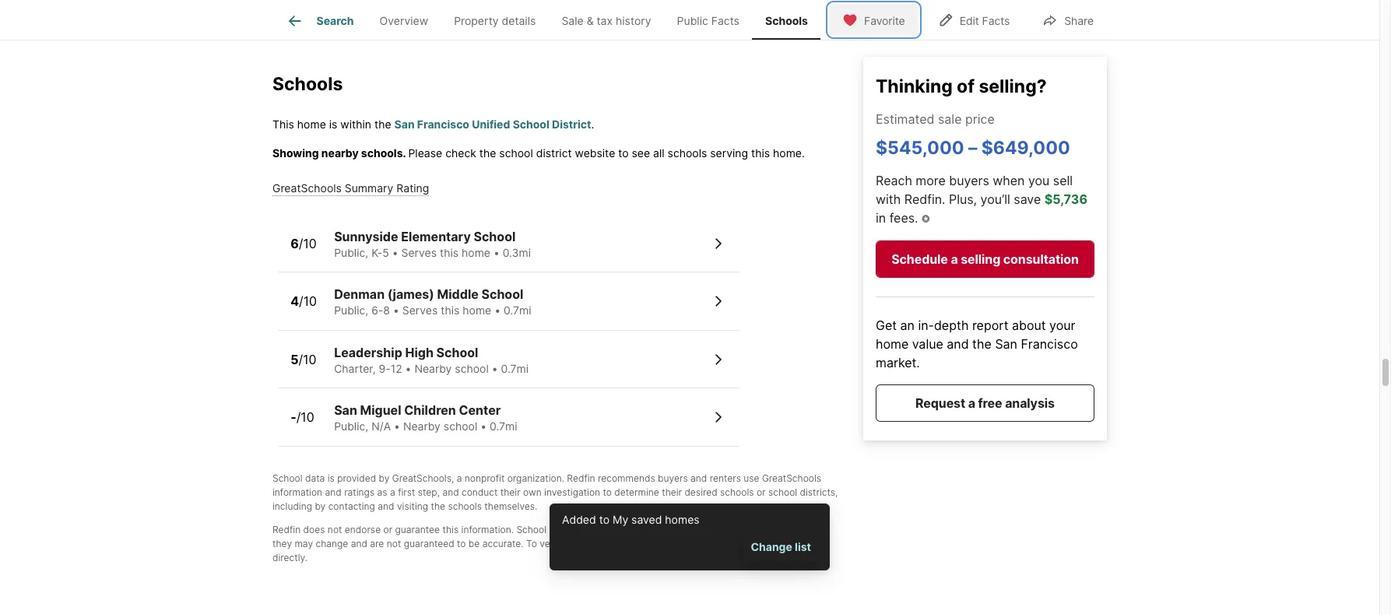 Task type: locate. For each thing, give the bounding box(es) containing it.
as right ratings on the left bottom of the page
[[377, 486, 387, 498]]

save
[[1014, 191, 1041, 206]]

favorite
[[864, 14, 905, 27]]

francisco up 'check'
[[417, 117, 469, 131]]

n/a
[[371, 420, 391, 433]]

school up to at bottom left
[[516, 524, 546, 535]]

redfin up "they"
[[272, 524, 301, 535]]

0 horizontal spatial as
[[377, 486, 387, 498]]

schools right all
[[668, 146, 707, 159]]

homes
[[665, 513, 699, 526]]

0 vertical spatial public,
[[334, 246, 368, 259]]

or
[[757, 486, 766, 498], [383, 524, 392, 535]]

endorse
[[345, 524, 381, 535]]

1 horizontal spatial redfin
[[567, 472, 595, 484]]

1 horizontal spatial their
[[662, 486, 682, 498]]

or inside first step, and conduct their own investigation to determine their desired schools or school districts, including by contacting and visiting the schools themselves.
[[757, 486, 766, 498]]

1 horizontal spatial san
[[394, 117, 415, 131]]

and inside get an in-depth report about your home value and the
[[947, 336, 969, 352]]

0 horizontal spatial facts
[[711, 14, 739, 27]]

0 horizontal spatial buyers
[[658, 472, 688, 484]]

1 public, from the top
[[334, 246, 368, 259]]

0 vertical spatial or
[[757, 486, 766, 498]]

to up 'contact'
[[694, 524, 703, 535]]

a for schedule
[[951, 251, 958, 267]]

nearby inside the san miguel children center public, n/a • nearby school • 0.7mi
[[403, 420, 441, 433]]

school down service
[[567, 538, 596, 549]]

as inside school service boundaries are intended to be used as a reference only; they may change and are not
[[744, 524, 754, 535]]

0 vertical spatial as
[[377, 486, 387, 498]]

analysis
[[1005, 395, 1055, 411]]

market.
[[876, 355, 920, 370]]

0 horizontal spatial district
[[536, 146, 572, 159]]

nearby down children at the bottom left of the page
[[403, 420, 441, 433]]

0 vertical spatial serves
[[401, 246, 437, 259]]

be inside the guaranteed to be accurate. to verify school enrollment eligibility, contact the school district directly.
[[468, 538, 480, 549]]

tab list
[[272, 0, 833, 40]]

request a free analysis button
[[876, 384, 1094, 422]]

1 horizontal spatial facts
[[982, 14, 1010, 27]]

nearby for children
[[403, 420, 441, 433]]

1 vertical spatial be
[[468, 538, 480, 549]]

school down center at the bottom left
[[444, 420, 477, 433]]

share button
[[1029, 4, 1107, 35]]

2 horizontal spatial schools
[[720, 486, 754, 498]]

1 vertical spatial by
[[315, 500, 326, 512]]

are right my
[[636, 524, 650, 535]]

1 vertical spatial schools
[[272, 73, 343, 95]]

public, inside denman (james) middle school public, 6-8 • serves this home • 0.7mi
[[334, 304, 368, 317]]

school inside school service boundaries are intended to be used as a reference only; they may change and are not
[[516, 524, 546, 535]]

by right provided
[[379, 472, 389, 484]]

is left within
[[329, 117, 337, 131]]

2 public, from the top
[[334, 304, 368, 317]]

fees.
[[889, 210, 918, 225]]

san up 'please' at the top left of page
[[394, 117, 415, 131]]

nonprofit
[[465, 472, 505, 484]]

this up the guaranteed
[[442, 524, 459, 535]]

greatschools inside ", a nonprofit organization. redfin recommends buyers and renters use greatschools information and ratings as a"
[[762, 472, 821, 484]]

1 horizontal spatial district
[[776, 538, 807, 549]]

alert containing added to my saved homes
[[550, 503, 830, 571]]

guaranteed to be accurate. to verify school enrollment eligibility, contact the school district directly.
[[272, 538, 807, 563]]

0 vertical spatial san
[[394, 117, 415, 131]]

/10 down 5 /10
[[296, 410, 314, 425]]

1 horizontal spatial or
[[757, 486, 766, 498]]

schools down renters
[[720, 486, 754, 498]]

san for san miguel children center public, n/a • nearby school • 0.7mi
[[334, 403, 357, 418]]

and down endorse
[[351, 538, 367, 549]]

not up the change
[[328, 524, 342, 535]]

0 horizontal spatial 5
[[290, 352, 298, 367]]

1 vertical spatial serves
[[402, 304, 438, 317]]

0 vertical spatial buyers
[[949, 172, 989, 188]]

2 vertical spatial 0.7mi
[[490, 420, 517, 433]]

a for ,
[[457, 472, 462, 484]]

/10 left denman
[[299, 294, 317, 309]]

districts,
[[800, 486, 838, 498]]

0 horizontal spatial their
[[500, 486, 520, 498]]

the down report
[[972, 336, 992, 352]]

this left home.
[[751, 146, 770, 159]]

2 vertical spatial schools
[[448, 500, 482, 512]]

greatschools up step,
[[392, 472, 451, 484]]

to down recommends
[[603, 486, 612, 498]]

added to my saved homes
[[562, 513, 699, 526]]

$5,736 in fees.
[[876, 191, 1087, 225]]

school right high
[[436, 345, 478, 360]]

1 vertical spatial nearby
[[403, 420, 441, 433]]

facts
[[982, 14, 1010, 27], [711, 14, 739, 27]]

a inside request a free analysis button
[[968, 395, 975, 411]]

san inside the san miguel children center public, n/a • nearby school • 0.7mi
[[334, 403, 357, 418]]

the right within
[[374, 117, 391, 131]]

schedule
[[891, 251, 948, 267]]

rating
[[396, 181, 429, 194]]

change
[[751, 540, 792, 553]]

0 vertical spatial francisco
[[417, 117, 469, 131]]

1 horizontal spatial by
[[379, 472, 389, 484]]

as
[[377, 486, 387, 498], [744, 524, 754, 535]]

a inside 'schedule a selling consultation' button
[[951, 251, 958, 267]]

the down step,
[[431, 500, 445, 512]]

san down report
[[995, 336, 1017, 352]]

alert
[[550, 503, 830, 571]]

$5,736
[[1044, 191, 1087, 206]]

2 horizontal spatial san
[[995, 336, 1017, 352]]

home left 0.3mi
[[462, 246, 490, 259]]

showing nearby schools. please check the school district website to see all schools serving this home.
[[272, 146, 805, 159]]

1 vertical spatial schools
[[720, 486, 754, 498]]

/10 up the '4 /10' at the left of page
[[299, 236, 317, 251]]

facts inside tab
[[711, 14, 739, 27]]

or down use
[[757, 486, 766, 498]]

facts inside button
[[982, 14, 1010, 27]]

0 horizontal spatial not
[[328, 524, 342, 535]]

0 vertical spatial 5
[[382, 246, 389, 259]]

0.7mi for san miguel children center
[[490, 420, 517, 433]]

sunnyside
[[334, 229, 398, 244]]

this home is within the san francisco unified school district .
[[272, 117, 594, 131]]

denman
[[334, 287, 385, 302]]

schools tab
[[752, 2, 821, 40]]

school down san francisco unified school district link
[[499, 146, 533, 159]]

to left my
[[599, 513, 609, 526]]

0 horizontal spatial are
[[370, 538, 384, 549]]

be up 'contact'
[[705, 524, 717, 535]]

to down information.
[[457, 538, 466, 549]]

school left "districts,"
[[768, 486, 797, 498]]

1 horizontal spatial schools
[[765, 14, 808, 27]]

1 horizontal spatial 5
[[382, 246, 389, 259]]

3 public, from the top
[[334, 420, 368, 433]]

leadership high school charter, 9-12 • nearby school • 0.7mi
[[334, 345, 529, 375]]

your
[[1049, 318, 1075, 333]]

their up homes at the bottom of the page
[[662, 486, 682, 498]]

4
[[290, 294, 299, 309]]

-
[[290, 410, 296, 425]]

0 horizontal spatial be
[[468, 538, 480, 549]]

school
[[499, 146, 533, 159], [455, 362, 489, 375], [444, 420, 477, 433], [768, 486, 797, 498], [567, 538, 596, 549], [745, 538, 774, 549]]

1 vertical spatial public,
[[334, 304, 368, 317]]

home up market.
[[876, 336, 909, 352]]

the down the used
[[728, 538, 742, 549]]

investigation
[[544, 486, 600, 498]]

unified
[[472, 117, 510, 131]]

school inside the san miguel children center public, n/a • nearby school • 0.7mi
[[444, 420, 477, 433]]

home down the middle
[[463, 304, 491, 317]]

buyers up 'plus,'
[[949, 172, 989, 188]]

0 vertical spatial nearby
[[414, 362, 452, 375]]

.
[[591, 117, 594, 131]]

0 horizontal spatial redfin
[[272, 524, 301, 535]]

district
[[536, 146, 572, 159], [776, 538, 807, 549]]

school inside first step, and conduct their own investigation to determine their desired schools or school districts, including by contacting and visiting the schools themselves.
[[768, 486, 797, 498]]

own
[[523, 486, 542, 498]]

this down elementary
[[440, 246, 459, 259]]

facts for public facts
[[711, 14, 739, 27]]

school inside denman (james) middle school public, 6-8 • serves this home • 0.7mi
[[481, 287, 523, 302]]

and up the redfin does not endorse or guarantee this information.
[[378, 500, 394, 512]]

school inside leadership high school charter, 9-12 • nearby school • 0.7mi
[[455, 362, 489, 375]]

8
[[383, 304, 390, 317]]

school up 0.3mi
[[474, 229, 516, 244]]

are down endorse
[[370, 538, 384, 549]]

search
[[316, 14, 354, 27]]

the
[[374, 117, 391, 131], [479, 146, 496, 159], [972, 336, 992, 352], [431, 500, 445, 512], [728, 538, 742, 549]]

enrollment
[[599, 538, 645, 549]]

consultation
[[1003, 251, 1079, 267]]

2 vertical spatial san
[[334, 403, 357, 418]]

get an in-depth report about your home value and the
[[876, 318, 1075, 352]]

by inside first step, and conduct their own investigation to determine their desired schools or school districts, including by contacting and visiting the schools themselves.
[[315, 500, 326, 512]]

san inside the san francisco market.
[[995, 336, 1017, 352]]

desired
[[685, 486, 717, 498]]

public, down denman
[[334, 304, 368, 317]]

school inside sunnyside elementary school public, k-5 • serves this home • 0.3mi
[[474, 229, 516, 244]]

or right endorse
[[383, 524, 392, 535]]

schools.
[[361, 146, 406, 159]]

children
[[404, 403, 456, 418]]

1 horizontal spatial not
[[387, 538, 401, 549]]

0 vertical spatial district
[[536, 146, 572, 159]]

by up does
[[315, 500, 326, 512]]

this
[[272, 117, 294, 131]]

property
[[454, 14, 499, 27]]

1 vertical spatial are
[[370, 538, 384, 549]]

1 vertical spatial is
[[327, 472, 335, 484]]

the inside get an in-depth report about your home value and the
[[972, 336, 992, 352]]

1 horizontal spatial schools
[[668, 146, 707, 159]]

denman (james) middle school public, 6-8 • serves this home • 0.7mi
[[334, 287, 531, 317]]

serves down the (james) on the top left of page
[[402, 304, 438, 317]]

/10 for 6
[[299, 236, 317, 251]]

schools down conduct
[[448, 500, 482, 512]]

school up center at the bottom left
[[455, 362, 489, 375]]

1 vertical spatial or
[[383, 524, 392, 535]]

francisco down your
[[1021, 336, 1078, 352]]

0 horizontal spatial san
[[334, 403, 357, 418]]

schedule a selling consultation
[[891, 251, 1079, 267]]

public, inside the san miguel children center public, n/a • nearby school • 0.7mi
[[334, 420, 368, 433]]

0 vertical spatial be
[[705, 524, 717, 535]]

buyers inside reach more buyers when you sell with redfin. plus, you'll save
[[949, 172, 989, 188]]

reference
[[764, 524, 806, 535]]

is right data
[[327, 472, 335, 484]]

boundaries
[[584, 524, 633, 535]]

they
[[272, 538, 292, 549]]

2 horizontal spatial greatschools
[[762, 472, 821, 484]]

home inside sunnyside elementary school public, k-5 • serves this home • 0.3mi
[[462, 246, 490, 259]]

0 vertical spatial schools
[[765, 14, 808, 27]]

and inside school service boundaries are intended to be used as a reference only; they may change and are not
[[351, 538, 367, 549]]

is
[[329, 117, 337, 131], [327, 472, 335, 484]]

5 inside sunnyside elementary school public, k-5 • serves this home • 0.3mi
[[382, 246, 389, 259]]

1 vertical spatial not
[[387, 538, 401, 549]]

only;
[[809, 524, 830, 535]]

determine
[[614, 486, 659, 498]]

search link
[[285, 12, 354, 30]]

a up change
[[756, 524, 762, 535]]

elementary
[[401, 229, 471, 244]]

nearby inside leadership high school charter, 9-12 • nearby school • 0.7mi
[[414, 362, 452, 375]]

1 vertical spatial district
[[776, 538, 807, 549]]

a left the selling
[[951, 251, 958, 267]]

1 vertical spatial as
[[744, 524, 754, 535]]

0.7mi inside the san miguel children center public, n/a • nearby school • 0.7mi
[[490, 420, 517, 433]]

and down the depth
[[947, 336, 969, 352]]

organization.
[[507, 472, 564, 484]]

this
[[751, 146, 770, 159], [440, 246, 459, 259], [441, 304, 460, 317], [442, 524, 459, 535]]

including
[[272, 500, 312, 512]]

public facts
[[677, 14, 739, 27]]

0 horizontal spatial francisco
[[417, 117, 469, 131]]

estimated sale price
[[876, 111, 995, 127]]

san left miguel
[[334, 403, 357, 418]]

1 horizontal spatial be
[[705, 524, 717, 535]]

francisco
[[417, 117, 469, 131], [1021, 336, 1078, 352]]

sell
[[1053, 172, 1073, 188]]

1 horizontal spatial buyers
[[949, 172, 989, 188]]

facts right the "edit"
[[982, 14, 1010, 27]]

eligibility,
[[648, 538, 689, 549]]

0 vertical spatial redfin
[[567, 472, 595, 484]]

1 vertical spatial francisco
[[1021, 336, 1078, 352]]

0.7mi inside leadership high school charter, 9-12 • nearby school • 0.7mi
[[501, 362, 529, 375]]

0.7mi inside denman (james) middle school public, 6-8 • serves this home • 0.7mi
[[504, 304, 531, 317]]

0 horizontal spatial by
[[315, 500, 326, 512]]

0 horizontal spatial or
[[383, 524, 392, 535]]

school down reference
[[745, 538, 774, 549]]

school down 0.3mi
[[481, 287, 523, 302]]

public, left n/a
[[334, 420, 368, 433]]

details
[[502, 14, 536, 27]]

overview tab
[[367, 2, 441, 40]]

as right the used
[[744, 524, 754, 535]]

schools
[[668, 146, 707, 159], [720, 486, 754, 498], [448, 500, 482, 512]]

greatschools down showing
[[272, 181, 342, 194]]

plus,
[[949, 191, 977, 206]]

1 horizontal spatial are
[[636, 524, 650, 535]]

depth
[[934, 318, 969, 333]]

1 vertical spatial buyers
[[658, 472, 688, 484]]

be inside school service boundaries are intended to be used as a reference only; they may change and are not
[[705, 524, 717, 535]]

district down reference
[[776, 538, 807, 549]]

public, down sunnyside
[[334, 246, 368, 259]]

/10 left the charter,
[[298, 352, 316, 367]]

6 /10
[[290, 236, 317, 251]]

redfin up investigation
[[567, 472, 595, 484]]

1 horizontal spatial as
[[744, 524, 754, 535]]

a left free at the right
[[968, 395, 975, 411]]

reach
[[876, 172, 912, 188]]

serves down elementary
[[401, 246, 437, 259]]

2 their from the left
[[662, 486, 682, 498]]

serves inside denman (james) middle school public, 6-8 • serves this home • 0.7mi
[[402, 304, 438, 317]]

greatschools up "districts,"
[[762, 472, 821, 484]]

not
[[328, 524, 342, 535], [387, 538, 401, 549]]

be down information.
[[468, 538, 480, 549]]

5 down sunnyside
[[382, 246, 389, 259]]

facts right public at top
[[711, 14, 739, 27]]

not down the redfin does not endorse or guarantee this information.
[[387, 538, 401, 549]]

redfin
[[567, 472, 595, 484], [272, 524, 301, 535]]

is for provided
[[327, 472, 335, 484]]

district down "district"
[[536, 146, 572, 159]]

5 down "4"
[[290, 352, 298, 367]]

summary
[[345, 181, 393, 194]]

nearby down high
[[414, 362, 452, 375]]

0 horizontal spatial schools
[[272, 73, 343, 95]]

first step, and conduct their own investigation to determine their desired schools or school districts, including by contacting and visiting the schools themselves.
[[272, 486, 838, 512]]

2 vertical spatial public,
[[334, 420, 368, 433]]

1 vertical spatial 0.7mi
[[501, 362, 529, 375]]

schools
[[765, 14, 808, 27], [272, 73, 343, 95]]

0 vertical spatial not
[[328, 524, 342, 535]]

francisco inside the san francisco market.
[[1021, 336, 1078, 352]]

check
[[445, 146, 476, 159]]

san francisco market.
[[876, 336, 1078, 370]]

1 horizontal spatial francisco
[[1021, 336, 1078, 352]]

1 vertical spatial san
[[995, 336, 1017, 352]]

their up themselves. at the left bottom of the page
[[500, 486, 520, 498]]

use
[[744, 472, 759, 484]]

a right ,
[[457, 472, 462, 484]]

1 vertical spatial 5
[[290, 352, 298, 367]]

this down the middle
[[441, 304, 460, 317]]

0 vertical spatial is
[[329, 117, 337, 131]]

the inside the guaranteed to be accurate. to verify school enrollment eligibility, contact the school district directly.
[[728, 538, 742, 549]]

redfin.
[[904, 191, 945, 206]]

buyers up desired
[[658, 472, 688, 484]]

0 vertical spatial 0.7mi
[[504, 304, 531, 317]]



Task type: describe. For each thing, give the bounding box(es) containing it.
tab list containing search
[[272, 0, 833, 40]]

buyers inside ", a nonprofit organization. redfin recommends buyers and renters use greatschools information and ratings as a"
[[658, 472, 688, 484]]

6
[[290, 236, 299, 251]]

0.7mi for leadership high school
[[501, 362, 529, 375]]

0 vertical spatial are
[[636, 524, 650, 535]]

1 horizontal spatial greatschools
[[392, 472, 451, 484]]

public
[[677, 14, 708, 27]]

share
[[1064, 14, 1094, 27]]

change
[[316, 538, 348, 549]]

0.3mi
[[503, 246, 531, 259]]

–
[[968, 137, 977, 159]]

list
[[795, 540, 811, 553]]

first
[[398, 486, 415, 498]]

added
[[562, 513, 596, 526]]

this inside sunnyside elementary school public, k-5 • serves this home • 0.3mi
[[440, 246, 459, 259]]

school service boundaries are intended to be used as a reference only; they may change and are not
[[272, 524, 830, 549]]

schedule a selling consultation button
[[876, 240, 1094, 278]]

change list
[[751, 540, 811, 553]]

home right this at the top
[[297, 117, 326, 131]]

data
[[305, 472, 325, 484]]

of
[[957, 75, 975, 97]]

$545,000
[[876, 137, 964, 159]]

about
[[1012, 318, 1046, 333]]

with
[[876, 191, 901, 206]]

edit facts button
[[924, 4, 1023, 35]]

/10 for 4
[[299, 294, 317, 309]]

in-
[[918, 318, 934, 333]]

more
[[916, 172, 946, 188]]

12
[[391, 362, 402, 375]]

6-
[[371, 304, 383, 317]]

property details tab
[[441, 2, 549, 40]]

value
[[912, 336, 943, 352]]

a for request
[[968, 395, 975, 411]]

information.
[[461, 524, 514, 535]]

change list button
[[745, 532, 817, 561]]

0 vertical spatial schools
[[668, 146, 707, 159]]

0 horizontal spatial schools
[[448, 500, 482, 512]]

service
[[549, 524, 581, 535]]

within
[[340, 117, 371, 131]]

public, for denman
[[334, 304, 368, 317]]

step,
[[418, 486, 440, 498]]

conduct
[[462, 486, 498, 498]]

edit facts
[[960, 14, 1010, 27]]

home.
[[773, 146, 805, 159]]

to inside first step, and conduct their own investigation to determine their desired schools or school districts, including by contacting and visiting the schools themselves.
[[603, 486, 612, 498]]

schools inside tab
[[765, 14, 808, 27]]

9-
[[379, 362, 391, 375]]

middle
[[437, 287, 479, 302]]

1 their from the left
[[500, 486, 520, 498]]

and down ,
[[442, 486, 459, 498]]

a inside school service boundaries are intended to be used as a reference only; they may change and are not
[[756, 524, 762, 535]]

themselves.
[[484, 500, 537, 512]]

property details
[[454, 14, 536, 27]]

get
[[876, 318, 897, 333]]

thinking of selling?
[[876, 75, 1047, 97]]

to
[[526, 538, 537, 549]]

and up desired
[[690, 472, 707, 484]]

1 vertical spatial redfin
[[272, 524, 301, 535]]

thinking
[[876, 75, 953, 97]]

public, for san
[[334, 420, 368, 433]]

sale & tax history tab
[[549, 2, 664, 40]]

the inside first step, and conduct their own investigation to determine their desired schools or school districts, including by contacting and visiting the schools themselves.
[[431, 500, 445, 512]]

,
[[451, 472, 454, 484]]

greatschools summary rating link
[[272, 181, 429, 194]]

a left first
[[390, 486, 395, 498]]

please
[[408, 146, 442, 159]]

redfin does not endorse or guarantee this information.
[[272, 524, 514, 535]]

when
[[993, 172, 1025, 188]]

home inside denman (james) middle school public, 6-8 • serves this home • 0.7mi
[[463, 304, 491, 317]]

to inside alert
[[599, 513, 609, 526]]

website
[[575, 146, 615, 159]]

school up information
[[272, 472, 302, 484]]

district inside the guaranteed to be accurate. to verify school enrollment eligibility, contact the school district directly.
[[776, 538, 807, 549]]

directly.
[[272, 552, 308, 563]]

the right 'check'
[[479, 146, 496, 159]]

to inside the guaranteed to be accurate. to verify school enrollment eligibility, contact the school district directly.
[[457, 538, 466, 549]]

reach more buyers when you sell with redfin. plus, you'll save
[[876, 172, 1073, 206]]

serves inside sunnyside elementary school public, k-5 • serves this home • 0.3mi
[[401, 246, 437, 259]]

leadership
[[334, 345, 402, 360]]

favorite button
[[829, 4, 918, 35]]

san for san francisco market.
[[995, 336, 1017, 352]]

greatschools summary rating
[[272, 181, 429, 194]]

school inside leadership high school charter, 9-12 • nearby school • 0.7mi
[[436, 345, 478, 360]]

report
[[972, 318, 1008, 333]]

is for within
[[329, 117, 337, 131]]

public, inside sunnyside elementary school public, k-5 • serves this home • 0.3mi
[[334, 246, 368, 259]]

facts for edit facts
[[982, 14, 1010, 27]]

(james)
[[387, 287, 434, 302]]

see
[[632, 146, 650, 159]]

all
[[653, 146, 664, 159]]

sunnyside elementary school public, k-5 • serves this home • 0.3mi
[[334, 229, 531, 259]]

overview
[[380, 14, 428, 27]]

in
[[876, 210, 886, 225]]

and up contacting
[[325, 486, 342, 498]]

this inside denman (james) middle school public, 6-8 • serves this home • 0.7mi
[[441, 304, 460, 317]]

sale & tax history
[[562, 14, 651, 27]]

/10 for 5
[[298, 352, 316, 367]]

my
[[613, 513, 628, 526]]

serving
[[710, 146, 748, 159]]

an
[[900, 318, 915, 333]]

k-
[[371, 246, 382, 259]]

district
[[552, 117, 591, 131]]

sale
[[562, 14, 584, 27]]

you
[[1028, 172, 1050, 188]]

san miguel children center public, n/a • nearby school • 0.7mi
[[334, 403, 517, 433]]

to inside school service boundaries are intended to be used as a reference only; they may change and are not
[[694, 524, 703, 535]]

/10 for -
[[296, 410, 314, 425]]

as inside ", a nonprofit organization. redfin recommends buyers and renters use greatschools information and ratings as a"
[[377, 486, 387, 498]]

nearby for school
[[414, 362, 452, 375]]

visiting
[[397, 500, 428, 512]]

, a nonprofit organization. redfin recommends buyers and renters use greatschools information and ratings as a
[[272, 472, 821, 498]]

0 vertical spatial by
[[379, 472, 389, 484]]

&
[[587, 14, 594, 27]]

accurate.
[[482, 538, 524, 549]]

school data is provided by greatschools
[[272, 472, 451, 484]]

home inside get an in-depth report about your home value and the
[[876, 336, 909, 352]]

not inside school service boundaries are intended to be used as a reference only; they may change and are not
[[387, 538, 401, 549]]

public facts tab
[[664, 2, 752, 40]]

redfin inside ", a nonprofit organization. redfin recommends buyers and renters use greatschools information and ratings as a"
[[567, 472, 595, 484]]

school up the showing nearby schools. please check the school district website to see all schools serving this home.
[[513, 117, 549, 131]]

0 horizontal spatial greatschools
[[272, 181, 342, 194]]

contacting
[[328, 500, 375, 512]]

guaranteed
[[404, 538, 454, 549]]

to left see
[[618, 146, 629, 159]]



Task type: vqa. For each thing, say whether or not it's contained in the screenshot.
endorsed
no



